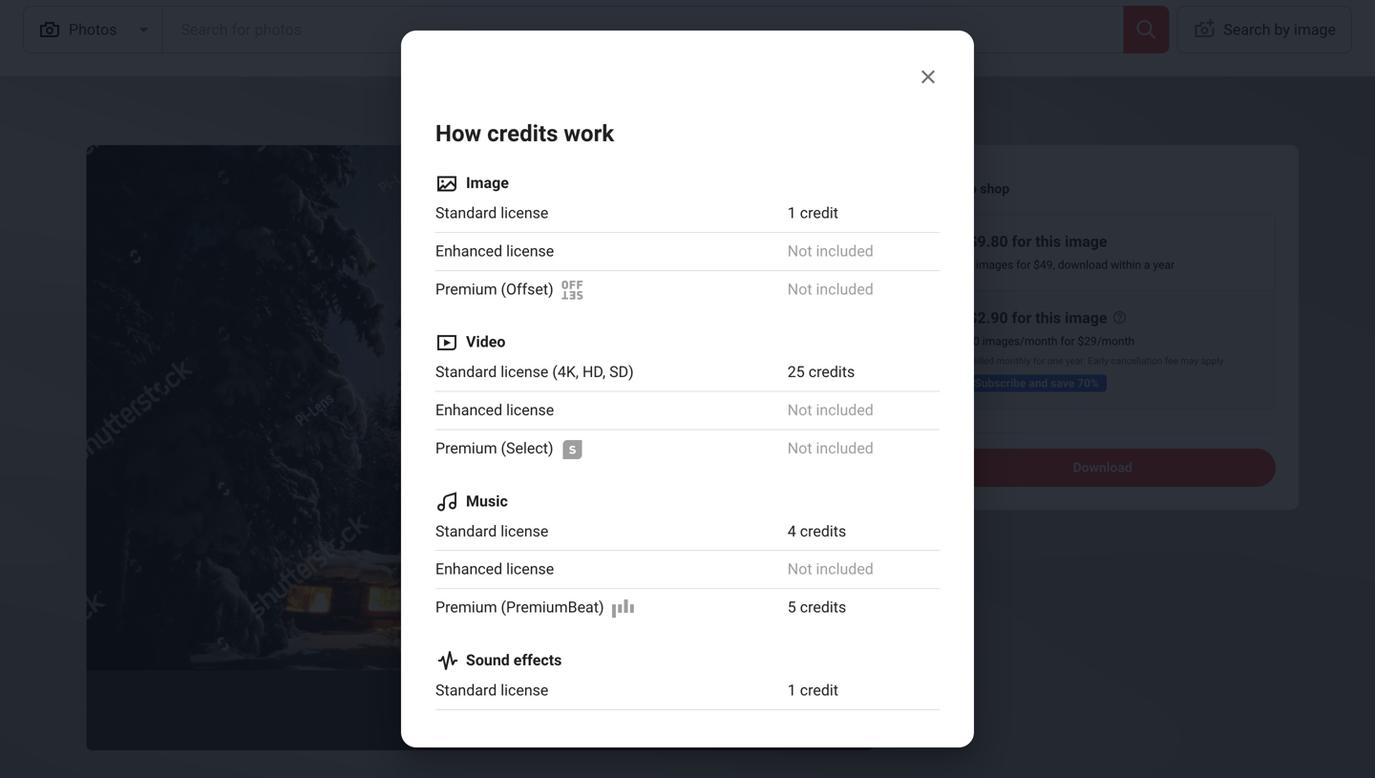Task type: describe. For each thing, give the bounding box(es) containing it.
images
[[976, 258, 1014, 272]]

not for 1
[[788, 242, 812, 260]]

monthly
[[997, 355, 1031, 367]]

and
[[1029, 377, 1048, 390]]

2 not from the top
[[788, 280, 812, 298]]

not included for 25 credits
[[788, 401, 874, 419]]

10
[[967, 335, 980, 348]]

license left (4k,
[[501, 363, 549, 381]]

one
[[1048, 355, 1064, 367]]

search by image button
[[1177, 7, 1353, 53]]

1 for sound effects
[[788, 681, 796, 700]]

standard for image
[[436, 204, 497, 222]]

credits_modal image
[[1112, 310, 1128, 325]]

for up images/month
[[1012, 309, 1032, 327]]

how credits work
[[436, 120, 614, 147]]

music
[[466, 492, 508, 510]]

search image
[[1135, 18, 1158, 41]]

download
[[1073, 460, 1133, 476]]

4 not from the top
[[788, 439, 812, 457]]

work
[[564, 120, 614, 147]]

license up (offset)
[[506, 242, 554, 260]]

for left "one"
[[1033, 355, 1045, 367]]

*billed
[[967, 355, 994, 367]]

premium for premium (premiumbeat)
[[436, 598, 497, 617]]

5 for 5 images for $49, download within a year
[[967, 258, 973, 272]]

by
[[1275, 21, 1290, 39]]

enhanced license for (offset)
[[436, 242, 554, 260]]

how
[[436, 120, 482, 147]]

to
[[965, 181, 977, 197]]

enhanced for (select)
[[436, 401, 503, 419]]

4 included from the top
[[816, 439, 874, 457]]

this for $2.90
[[1036, 309, 1061, 327]]

save
[[1051, 377, 1075, 390]]

4
[[788, 522, 796, 540]]

5 images for $49, download within a year
[[967, 258, 1175, 272]]

premium (premiumbeat)
[[436, 598, 604, 617]]

license down image
[[501, 204, 549, 222]]

5 for 5 credits
[[788, 598, 796, 617]]

(select)
[[501, 439, 554, 457]]

license down music on the left of the page
[[501, 522, 549, 540]]

$9.80
[[969, 233, 1008, 251]]

not for 25
[[788, 401, 812, 419]]

image for $2.90 for this image
[[1065, 309, 1108, 327]]

for up year.
[[1061, 335, 1075, 348]]

credits for how
[[487, 120, 558, 147]]

how credits work dialog
[[401, 31, 974, 748]]

standard for video
[[436, 363, 497, 381]]

sound effects
[[466, 651, 562, 670]]

credits for 5
[[800, 598, 847, 617]]

enhanced for (premiumbeat)
[[436, 560, 503, 578]]

not for 4
[[788, 560, 812, 578]]

fee
[[1165, 355, 1178, 367]]

10 images/month for $29/month *billed monthly for one year. early cancellation fee may apply.
[[967, 335, 1226, 367]]

image
[[466, 174, 509, 192]]

credits for 4
[[800, 522, 847, 540]]

subscribe and save 70%
[[975, 377, 1099, 390]]

credits for 25
[[809, 363, 855, 381]]

standard for music
[[436, 522, 497, 540]]

5 credits
[[788, 598, 847, 617]]

sound
[[466, 651, 510, 670]]

included for 25 credits
[[816, 401, 874, 419]]

search by image
[[1224, 21, 1336, 39]]

standard license for music
[[436, 522, 549, 540]]



Task type: vqa. For each thing, say whether or not it's contained in the screenshot.
the bottom the 'credit'
yes



Task type: locate. For each thing, give the bounding box(es) containing it.
0 vertical spatial 5
[[967, 258, 973, 272]]

credits
[[487, 120, 558, 147], [809, 363, 855, 381], [800, 522, 847, 540], [800, 598, 847, 617]]

ways to shop
[[930, 181, 1010, 197]]

1 credit for sound effects
[[788, 681, 839, 700]]

1 vertical spatial standard license
[[436, 522, 549, 540]]

license up (select) at bottom
[[506, 401, 554, 419]]

license up premium (premiumbeat)
[[506, 560, 554, 578]]

3 enhanced from the top
[[436, 560, 503, 578]]

0 vertical spatial 1 credit
[[788, 204, 839, 222]]

this for $9.80
[[1036, 233, 1061, 251]]

year
[[1153, 258, 1175, 272]]

2 vertical spatial image
[[1065, 309, 1108, 327]]

download button
[[930, 449, 1276, 487]]

for
[[1012, 233, 1032, 251], [1017, 258, 1031, 272], [1012, 309, 1032, 327], [1061, 335, 1075, 348], [1033, 355, 1045, 367]]

1 horizontal spatial 5
[[967, 258, 973, 272]]

2 1 from the top
[[788, 681, 796, 700]]

4 standard from the top
[[436, 681, 497, 700]]

not included for 1 credit
[[788, 242, 874, 260]]

1 vertical spatial 5
[[788, 598, 796, 617]]

$2.90
[[969, 309, 1008, 327]]

image inside button
[[1294, 21, 1336, 39]]

premium for premium (offset)
[[436, 280, 497, 298]]

0 vertical spatial image
[[1294, 21, 1336, 39]]

0 vertical spatial premium
[[436, 280, 497, 298]]

5 down 4
[[788, 598, 796, 617]]

within
[[1111, 258, 1142, 272]]

premium up music on the left of the page
[[436, 439, 497, 457]]

this up $49,
[[1036, 233, 1061, 251]]

1 credit for image
[[788, 204, 839, 222]]

included for 1 credit
[[816, 242, 874, 260]]

5
[[967, 258, 973, 272], [788, 598, 796, 617]]

5 not from the top
[[788, 560, 812, 578]]

2 vertical spatial standard license
[[436, 681, 549, 700]]

credits right 25
[[809, 363, 855, 381]]

standard down music on the left of the page
[[436, 522, 497, 540]]

enhanced
[[436, 242, 503, 260], [436, 401, 503, 419], [436, 560, 503, 578]]

standard for sound effects
[[436, 681, 497, 700]]

enhanced license for (select)
[[436, 401, 554, 419]]

5 not included from the top
[[788, 560, 874, 578]]

4 not included from the top
[[788, 439, 874, 457]]

4 credits
[[788, 522, 847, 540]]

premium up sound at the left bottom of page
[[436, 598, 497, 617]]

1 enhanced license from the top
[[436, 242, 554, 260]]

2 standard license from the top
[[436, 522, 549, 540]]

apply.
[[1201, 355, 1226, 367]]

search
[[1224, 21, 1271, 39]]

year.
[[1066, 355, 1086, 367]]

1 vertical spatial premium
[[436, 439, 497, 457]]

standard license (4k, hd, sd)
[[436, 363, 634, 381]]

25 credits
[[788, 363, 855, 381]]

1 vertical spatial 1
[[788, 681, 796, 700]]

enhanced license up premium (premiumbeat)
[[436, 560, 554, 578]]

$49,
[[1034, 258, 1055, 272]]

image
[[1294, 21, 1336, 39], [1065, 233, 1108, 251], [1065, 309, 1108, 327]]

2 enhanced license from the top
[[436, 401, 554, 419]]

1 this from the top
[[1036, 233, 1061, 251]]

for left $49,
[[1017, 258, 1031, 272]]

image right by
[[1294, 21, 1336, 39]]

0 vertical spatial 1
[[788, 204, 796, 222]]

1 enhanced from the top
[[436, 242, 503, 260]]

standard license down music on the left of the page
[[436, 522, 549, 540]]

3 premium from the top
[[436, 598, 497, 617]]

2 included from the top
[[816, 280, 874, 298]]

sd)
[[610, 363, 634, 381]]

standard license for sound effects
[[436, 681, 549, 700]]

3 standard from the top
[[436, 522, 497, 540]]

images/month
[[983, 335, 1058, 348]]

standard down sound at the left bottom of page
[[436, 681, 497, 700]]

2 vertical spatial enhanced license
[[436, 560, 554, 578]]

enhanced license up premium (offset)
[[436, 242, 554, 260]]

image up $29/month
[[1065, 309, 1108, 327]]

a
[[1144, 258, 1151, 272]]

premium (offset)
[[436, 280, 554, 298]]

1 for image
[[788, 204, 796, 222]]

enhanced license
[[436, 242, 554, 260], [436, 401, 554, 419], [436, 560, 554, 578]]

credits up image
[[487, 120, 558, 147]]

5 left images
[[967, 258, 973, 272]]

3 not from the top
[[788, 401, 812, 419]]

1 standard license from the top
[[436, 204, 549, 222]]

1 credit from the top
[[800, 204, 839, 222]]

1 vertical spatial enhanced
[[436, 401, 503, 419]]

not
[[788, 242, 812, 260], [788, 280, 812, 298], [788, 401, 812, 419], [788, 439, 812, 457], [788, 560, 812, 578]]

0 vertical spatial standard license
[[436, 204, 549, 222]]

cancellation
[[1111, 355, 1163, 367]]

2 1 credit from the top
[[788, 681, 839, 700]]

3 standard license from the top
[[436, 681, 549, 700]]

not included
[[788, 242, 874, 260], [788, 280, 874, 298], [788, 401, 874, 419], [788, 439, 874, 457], [788, 560, 874, 578]]

0 vertical spatial enhanced
[[436, 242, 503, 260]]

included
[[816, 242, 874, 260], [816, 280, 874, 298], [816, 401, 874, 419], [816, 439, 874, 457], [816, 560, 874, 578]]

included for 4 credits
[[816, 560, 874, 578]]

(offset)
[[501, 280, 554, 298]]

2 vertical spatial premium
[[436, 598, 497, 617]]

shop
[[980, 181, 1010, 197]]

2 premium from the top
[[436, 439, 497, 457]]

enhanced license for (premiumbeat)
[[436, 560, 554, 578]]

0 vertical spatial credit
[[800, 204, 839, 222]]

0 horizontal spatial 5
[[788, 598, 796, 617]]

1
[[788, 204, 796, 222], [788, 681, 796, 700]]

license
[[501, 204, 549, 222], [506, 242, 554, 260], [501, 363, 549, 381], [506, 401, 554, 419], [501, 522, 549, 540], [506, 560, 554, 578], [501, 681, 549, 700]]

5 inside how credits work dialog
[[788, 598, 796, 617]]

for right "$9.80"
[[1012, 233, 1032, 251]]

download
[[1058, 258, 1108, 272]]

1 vertical spatial image
[[1065, 233, 1108, 251]]

2 standard from the top
[[436, 363, 497, 381]]

1 premium from the top
[[436, 280, 497, 298]]

enhanced up premium (offset)
[[436, 242, 503, 260]]

1 credit
[[788, 204, 839, 222], [788, 681, 839, 700]]

standard license
[[436, 204, 549, 222], [436, 522, 549, 540], [436, 681, 549, 700]]

image up the download
[[1065, 233, 1108, 251]]

credit for image
[[800, 204, 839, 222]]

credits right 4
[[800, 522, 847, 540]]

1 not from the top
[[788, 242, 812, 260]]

image for $9.80 for this image
[[1065, 233, 1108, 251]]

enhanced license up premium (select)
[[436, 401, 554, 419]]

license down sound effects
[[501, 681, 549, 700]]

credit
[[800, 204, 839, 222], [800, 681, 839, 700]]

0 vertical spatial this
[[1036, 233, 1061, 251]]

$9.80 for this image
[[969, 233, 1108, 251]]

enhanced for (offset)
[[436, 242, 503, 260]]

effects
[[514, 651, 562, 670]]

1 1 credit from the top
[[788, 204, 839, 222]]

25
[[788, 363, 805, 381]]

not included for 4 credits
[[788, 560, 874, 578]]

2 this from the top
[[1036, 309, 1061, 327]]

1 vertical spatial 1 credit
[[788, 681, 839, 700]]

premium up video
[[436, 280, 497, 298]]

standard down image
[[436, 204, 497, 222]]

subscribe
[[975, 377, 1026, 390]]

1 vertical spatial enhanced license
[[436, 401, 554, 419]]

standard license down image
[[436, 204, 549, 222]]

2 enhanced from the top
[[436, 401, 503, 419]]

3 not included from the top
[[788, 401, 874, 419]]

ways
[[930, 181, 962, 197]]

premium
[[436, 280, 497, 298], [436, 439, 497, 457], [436, 598, 497, 617]]

enhanced up premium (premiumbeat)
[[436, 560, 503, 578]]

this up images/month
[[1036, 309, 1061, 327]]

(premiumbeat)
[[501, 598, 604, 617]]

standard license down sound at the left bottom of page
[[436, 681, 549, 700]]

premium for premium (select)
[[436, 439, 497, 457]]

$29/month
[[1078, 335, 1135, 348]]

2 credit from the top
[[800, 681, 839, 700]]

$2.90 for this image
[[969, 309, 1108, 327]]

3 included from the top
[[816, 401, 874, 419]]

1 vertical spatial this
[[1036, 309, 1061, 327]]

this
[[1036, 233, 1061, 251], [1036, 309, 1061, 327]]

premium (select)
[[436, 439, 554, 457]]

70%
[[1078, 377, 1099, 390]]

hd,
[[583, 363, 606, 381]]

standard down video
[[436, 363, 497, 381]]

may
[[1181, 355, 1199, 367]]

1 standard from the top
[[436, 204, 497, 222]]

2 vertical spatial enhanced
[[436, 560, 503, 578]]

standard license for image
[[436, 204, 549, 222]]

1 vertical spatial credit
[[800, 681, 839, 700]]

video
[[466, 333, 506, 351]]

enhanced up premium (select)
[[436, 401, 503, 419]]

1 1 from the top
[[788, 204, 796, 222]]

credits down 4 credits
[[800, 598, 847, 617]]

standard
[[436, 204, 497, 222], [436, 363, 497, 381], [436, 522, 497, 540], [436, 681, 497, 700]]

credit for sound effects
[[800, 681, 839, 700]]

2 not included from the top
[[788, 280, 874, 298]]

5 included from the top
[[816, 560, 874, 578]]

early
[[1088, 355, 1109, 367]]

1 not included from the top
[[788, 242, 874, 260]]

1 included from the top
[[816, 242, 874, 260]]

3 enhanced license from the top
[[436, 560, 554, 578]]

(4k,
[[552, 363, 579, 381]]

0 vertical spatial enhanced license
[[436, 242, 554, 260]]



